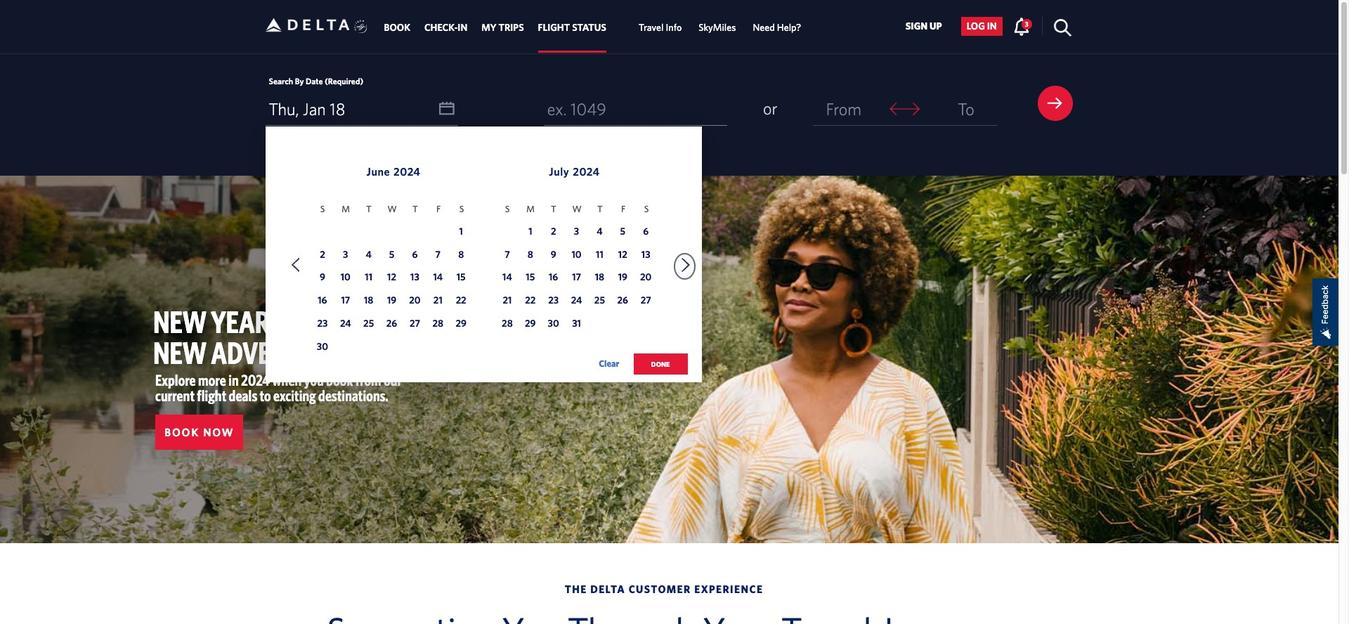 Task type: locate. For each thing, give the bounding box(es) containing it.
1 horizontal spatial 11 link
[[591, 246, 609, 265]]

w
[[388, 204, 397, 215], [572, 204, 582, 215]]

24 link up book
[[337, 316, 355, 334]]

4
[[597, 225, 603, 237], [366, 248, 372, 260]]

0 horizontal spatial 28
[[433, 318, 444, 329]]

new year, new adventures
[[153, 304, 358, 371]]

1 1 link from the left
[[452, 223, 470, 242]]

flight
[[197, 387, 227, 404]]

4 for right 4 link
[[597, 225, 603, 237]]

0 vertical spatial 16
[[549, 272, 558, 283]]

experience
[[695, 584, 764, 595]]

26 link up the clear
[[614, 293, 632, 311]]

28 link
[[429, 316, 447, 334], [498, 316, 517, 334]]

2 15 link from the left
[[521, 269, 540, 288]]

2 21 from the left
[[503, 295, 512, 306]]

24 up 31
[[571, 295, 582, 306]]

5 link
[[614, 223, 632, 242], [383, 246, 401, 265]]

1 vertical spatial book
[[164, 426, 200, 439]]

0 vertical spatial 27 link
[[637, 293, 655, 311]]

1 horizontal spatial 14 link
[[498, 269, 517, 288]]

26 link
[[614, 293, 632, 311], [383, 316, 401, 334]]

0 vertical spatial 5
[[620, 225, 626, 237]]

the delta customer experience
[[565, 584, 764, 595]]

t down july 2024 at left
[[598, 204, 603, 215]]

1 vertical spatial 4
[[366, 248, 372, 260]]

28
[[433, 318, 444, 329], [502, 318, 513, 329]]

2 new from the top
[[153, 335, 207, 371]]

30 up "you"
[[317, 341, 328, 352]]

30 link
[[545, 316, 563, 334], [313, 339, 332, 357]]

11 link
[[591, 246, 609, 265], [360, 269, 378, 288]]

14 link
[[429, 269, 447, 288], [498, 269, 517, 288]]

new
[[153, 304, 207, 340], [153, 335, 207, 371]]

24 link up 31
[[568, 293, 586, 311]]

Search By Date (Required) text field
[[265, 93, 458, 126]]

0 horizontal spatial 22
[[456, 295, 467, 306]]

1 8 from the left
[[458, 248, 464, 260]]

flight status link
[[538, 15, 607, 40]]

book for book now
[[164, 426, 200, 439]]

0 horizontal spatial 5
[[389, 248, 395, 260]]

1 22 link from the left
[[452, 293, 470, 311]]

0 vertical spatial 9
[[551, 248, 557, 260]]

1 horizontal spatial m
[[527, 204, 535, 215]]

20
[[640, 272, 652, 283], [409, 295, 421, 306]]

from
[[356, 371, 382, 389]]

w down july 2024 at left
[[572, 204, 582, 215]]

1 m from the left
[[342, 204, 350, 215]]

0 vertical spatial 26
[[618, 295, 628, 306]]

travel
[[639, 22, 664, 33]]

2024 for july 2024
[[573, 165, 600, 178]]

3 for leftmost 3 link
[[343, 248, 348, 260]]

0 horizontal spatial 8
[[458, 248, 464, 260]]

26 link up our
[[383, 316, 401, 334]]

2 29 from the left
[[525, 318, 536, 329]]

6
[[643, 225, 649, 237], [412, 248, 418, 260]]

0 horizontal spatial 2024
[[241, 371, 270, 389]]

2 vertical spatial 3 link
[[337, 246, 355, 265]]

2 28 from the left
[[502, 318, 513, 329]]

1 vertical spatial 12
[[387, 272, 396, 283]]

2024 right june
[[394, 165, 421, 178]]

1 21 link from the left
[[429, 293, 447, 311]]

12 link
[[614, 246, 632, 265], [383, 269, 401, 288]]

2024 inside explore more in 2024 when you book from our current flight deals to exciting destinations.
[[241, 371, 270, 389]]

25 link up the clear
[[591, 293, 609, 311]]

1 horizontal spatial in
[[988, 21, 997, 32]]

2 14 from the left
[[503, 272, 512, 283]]

2024 right july
[[573, 165, 600, 178]]

1 28 from the left
[[433, 318, 444, 329]]

0 vertical spatial 20
[[640, 272, 652, 283]]

1 29 link from the left
[[452, 316, 470, 334]]

t down june 2024
[[413, 204, 418, 215]]

0 horizontal spatial 15
[[457, 272, 466, 283]]

1 vertical spatial in
[[229, 371, 239, 389]]

1 vertical spatial 19
[[387, 295, 397, 306]]

1 horizontal spatial 2
[[551, 225, 556, 237]]

0 horizontal spatial 9 link
[[313, 269, 332, 288]]

1 horizontal spatial 7
[[505, 248, 510, 260]]

0 horizontal spatial 4
[[366, 248, 372, 260]]

in right more
[[229, 371, 239, 389]]

0 horizontal spatial 10 link
[[337, 269, 355, 288]]

0 horizontal spatial w
[[388, 204, 397, 215]]

21
[[434, 295, 443, 306], [503, 295, 512, 306]]

2 22 from the left
[[525, 295, 536, 306]]

calendar expanded, use arrow keys to select date application
[[265, 127, 702, 389]]

to link
[[936, 93, 997, 125]]

0 horizontal spatial 10
[[341, 272, 351, 283]]

1 21 from the left
[[434, 295, 443, 306]]

2 15 from the left
[[526, 272, 535, 283]]

1 horizontal spatial 16
[[549, 272, 558, 283]]

1 horizontal spatial 20 link
[[637, 269, 655, 288]]

4 link
[[591, 223, 609, 242], [360, 246, 378, 265]]

w for june
[[388, 204, 397, 215]]

4 s from the left
[[644, 204, 649, 215]]

from
[[826, 99, 862, 119]]

1 horizontal spatial 19
[[618, 272, 628, 283]]

0 horizontal spatial 21
[[434, 295, 443, 306]]

6 link
[[637, 223, 655, 242], [406, 246, 424, 265]]

15 for second '15' link from the left
[[526, 272, 535, 283]]

delta air lines image
[[265, 3, 350, 47]]

2 7 from the left
[[505, 248, 510, 260]]

24 up book
[[340, 318, 351, 329]]

0 vertical spatial 10
[[572, 248, 582, 260]]

1 vertical spatial 11 link
[[360, 269, 378, 288]]

14
[[433, 272, 443, 283], [503, 272, 512, 283]]

log in button
[[961, 17, 1003, 36]]

13
[[642, 248, 651, 260], [411, 272, 420, 283]]

7 link
[[429, 246, 447, 265], [498, 246, 517, 265]]

0 horizontal spatial 25 link
[[360, 316, 378, 334]]

0 horizontal spatial 8 link
[[452, 246, 470, 265]]

june 2024
[[367, 165, 421, 178]]

17
[[572, 272, 581, 283], [341, 295, 350, 306]]

t down june
[[366, 204, 372, 215]]

2024
[[394, 165, 421, 178], [573, 165, 600, 178], [241, 371, 270, 389]]

30 link up "you"
[[313, 339, 332, 357]]

5
[[620, 225, 626, 237], [389, 248, 395, 260]]

25
[[595, 295, 605, 306], [363, 318, 374, 329]]

jan
[[303, 99, 326, 119]]

1 horizontal spatial 1
[[529, 225, 532, 237]]

4 t from the left
[[598, 204, 603, 215]]

book right skyteam image
[[384, 22, 411, 33]]

tab list
[[377, 0, 810, 53]]

22 for 1st 22 link from left
[[456, 295, 467, 306]]

13 link
[[637, 246, 655, 265], [406, 269, 424, 288]]

0 vertical spatial 2
[[551, 225, 556, 237]]

15 link
[[452, 269, 470, 288], [521, 269, 540, 288]]

0 horizontal spatial 19
[[387, 295, 397, 306]]

1 horizontal spatial 24
[[571, 295, 582, 306]]

1 horizontal spatial 26
[[618, 295, 628, 306]]

1 vertical spatial 27 link
[[406, 316, 424, 334]]

1 vertical spatial 13
[[411, 272, 420, 283]]

20 for "20" link to the bottom
[[409, 295, 421, 306]]

1 t from the left
[[366, 204, 372, 215]]

0 horizontal spatial 6
[[412, 248, 418, 260]]

0 horizontal spatial 7 link
[[429, 246, 447, 265]]

9
[[551, 248, 557, 260], [320, 272, 325, 283]]

0 vertical spatial 5 link
[[614, 223, 632, 242]]

16 link
[[545, 269, 563, 288], [313, 293, 332, 311]]

my trips link
[[482, 15, 524, 40]]

2 m from the left
[[527, 204, 535, 215]]

1 horizontal spatial 18
[[364, 295, 374, 306]]

1 w from the left
[[388, 204, 397, 215]]

22 for second 22 link from left
[[525, 295, 536, 306]]

2 1 from the left
[[529, 225, 532, 237]]

0 vertical spatial 3
[[1025, 20, 1029, 28]]

1 link
[[452, 223, 470, 242], [521, 223, 540, 242]]

0 horizontal spatial 24
[[340, 318, 351, 329]]

1 horizontal spatial 8 link
[[521, 246, 540, 265]]

book left now at the left bottom of the page
[[164, 426, 200, 439]]

0 vertical spatial 30 link
[[545, 316, 563, 334]]

0 horizontal spatial 18
[[330, 99, 346, 119]]

2 7 link from the left
[[498, 246, 517, 265]]

1 horizontal spatial 29 link
[[521, 316, 540, 334]]

0 horizontal spatial 14
[[433, 272, 443, 283]]

23 link
[[545, 293, 563, 311], [313, 316, 332, 334]]

21 link
[[429, 293, 447, 311], [498, 293, 517, 311]]

8 link
[[452, 246, 470, 265], [521, 246, 540, 265]]

1 8 link from the left
[[452, 246, 470, 265]]

july
[[549, 165, 570, 178]]

25 up from
[[363, 318, 374, 329]]

4 for 4 link to the left
[[366, 248, 372, 260]]

1 vertical spatial 9
[[320, 272, 325, 283]]

0 horizontal spatial 12
[[387, 272, 396, 283]]

1 14 from the left
[[433, 272, 443, 283]]

3
[[1025, 20, 1029, 28], [574, 225, 579, 237], [343, 248, 348, 260]]

25 up the clear
[[595, 295, 605, 306]]

0 horizontal spatial in
[[229, 371, 239, 389]]

2 f from the left
[[621, 204, 626, 215]]

1 vertical spatial 6
[[412, 248, 418, 260]]

14 for first 14 link from the left
[[433, 272, 443, 283]]

book now link
[[155, 415, 244, 450]]

book link
[[384, 15, 411, 40]]

t
[[366, 204, 372, 215], [413, 204, 418, 215], [551, 204, 557, 215], [598, 204, 603, 215]]

w down june 2024
[[388, 204, 397, 215]]

1 15 from the left
[[457, 272, 466, 283]]

1 new from the top
[[153, 304, 207, 340]]

0 vertical spatial 13
[[642, 248, 651, 260]]

14 for 1st 14 link from the right
[[503, 272, 512, 283]]

0 horizontal spatial 16
[[318, 295, 327, 306]]

0 horizontal spatial 17
[[341, 295, 350, 306]]

0 vertical spatial 17 link
[[568, 269, 586, 288]]

12
[[618, 248, 628, 260], [387, 272, 396, 283]]

8
[[458, 248, 464, 260], [528, 248, 533, 260]]

24 link
[[568, 293, 586, 311], [337, 316, 355, 334]]

5 for bottommost 5 link
[[389, 248, 395, 260]]

18 link
[[591, 269, 609, 288], [360, 293, 378, 311]]

19 for bottom the 19 link
[[387, 295, 397, 306]]

29 link
[[452, 316, 470, 334], [521, 316, 540, 334]]

1 horizontal spatial 4
[[597, 225, 603, 237]]

20 link
[[637, 269, 655, 288], [406, 293, 424, 311]]

1 vertical spatial 11
[[365, 272, 373, 283]]

0 horizontal spatial 11
[[365, 272, 373, 283]]

more
[[198, 371, 226, 389]]

s
[[320, 204, 325, 215], [460, 204, 464, 215], [505, 204, 510, 215], [644, 204, 649, 215]]

3 t from the left
[[551, 204, 557, 215]]

5 for the top 5 link
[[620, 225, 626, 237]]

31
[[572, 318, 581, 329]]

1 vertical spatial 30
[[317, 341, 328, 352]]

in right log
[[988, 21, 997, 32]]

26 up the clear
[[618, 295, 628, 306]]

thu, jan 18 button
[[265, 93, 459, 125]]

t down july
[[551, 204, 557, 215]]

2024 for june 2024
[[394, 165, 421, 178]]

3 link
[[1013, 17, 1032, 35], [568, 223, 586, 242], [337, 246, 355, 265]]

in inside button
[[988, 21, 997, 32]]

w for july
[[572, 204, 582, 215]]

2
[[551, 225, 556, 237], [320, 248, 325, 260]]

11
[[596, 248, 604, 260], [365, 272, 373, 283]]

1 horizontal spatial 12 link
[[614, 246, 632, 265]]

2 w from the left
[[572, 204, 582, 215]]

29
[[456, 318, 467, 329], [525, 318, 536, 329]]

15
[[457, 272, 466, 283], [526, 272, 535, 283]]

1 f from the left
[[436, 204, 441, 215]]

0 vertical spatial 10 link
[[568, 246, 586, 265]]

1 horizontal spatial 29
[[525, 318, 536, 329]]

0 vertical spatial 25 link
[[591, 293, 609, 311]]

0 vertical spatial 6
[[643, 225, 649, 237]]

0 horizontal spatial 7
[[436, 248, 441, 260]]

1 horizontal spatial 12
[[618, 248, 628, 260]]

0 horizontal spatial 6 link
[[406, 246, 424, 265]]

flight status
[[538, 22, 607, 33]]

0 vertical spatial 24 link
[[568, 293, 586, 311]]

16
[[549, 272, 558, 283], [318, 295, 327, 306]]

0 horizontal spatial 2 link
[[313, 246, 332, 265]]

19
[[618, 272, 628, 283], [387, 295, 397, 306]]

2024 left the when
[[241, 371, 270, 389]]

9 for bottom 9 link
[[320, 272, 325, 283]]

0 horizontal spatial 29
[[456, 318, 467, 329]]

explore more in 2024 when you book from our current flight deals to exciting destinations. link
[[155, 371, 402, 404]]

ex. 1049 number field
[[544, 93, 728, 126]]

1 vertical spatial 23
[[317, 318, 328, 329]]

22 link
[[452, 293, 470, 311], [521, 293, 540, 311]]

in inside explore more in 2024 when you book from our current flight deals to exciting destinations.
[[229, 371, 239, 389]]

sign up
[[906, 21, 942, 32]]

25 link up from
[[360, 316, 378, 334]]

26 up our
[[387, 318, 397, 329]]

28 for 1st 28 link from the right
[[502, 318, 513, 329]]

27
[[641, 295, 651, 306], [410, 318, 420, 329]]

1 22 from the left
[[456, 295, 467, 306]]

1 horizontal spatial 21 link
[[498, 293, 517, 311]]

0 horizontal spatial 27 link
[[406, 316, 424, 334]]

1 vertical spatial 13 link
[[406, 269, 424, 288]]

1 s from the left
[[320, 204, 325, 215]]

30 link left 31 link
[[545, 316, 563, 334]]

30 left 31
[[548, 318, 559, 329]]

0 vertical spatial 6 link
[[637, 223, 655, 242]]



Task type: describe. For each thing, give the bounding box(es) containing it.
done
[[651, 360, 670, 368]]

1 horizontal spatial 30 link
[[545, 316, 563, 334]]

1 horizontal spatial 4 link
[[591, 223, 609, 242]]

travel info
[[639, 22, 682, 33]]

trips
[[499, 22, 524, 33]]

1 vertical spatial 16
[[318, 295, 327, 306]]

1 vertical spatial 2
[[320, 248, 325, 260]]

0 horizontal spatial 18 link
[[360, 293, 378, 311]]

july 2024
[[549, 165, 600, 178]]

0 vertical spatial 2 link
[[545, 223, 563, 242]]

1 horizontal spatial 23 link
[[545, 293, 563, 311]]

delta
[[591, 584, 626, 595]]

need help? link
[[753, 15, 802, 40]]

1 vertical spatial 19 link
[[383, 293, 401, 311]]

1 vertical spatial 18
[[595, 272, 605, 283]]

check-
[[425, 22, 458, 33]]

1 vertical spatial 2 link
[[313, 246, 332, 265]]

2 29 link from the left
[[521, 316, 540, 334]]

1 vertical spatial 12 link
[[383, 269, 401, 288]]

skymiles
[[699, 22, 736, 33]]

1 15 link from the left
[[452, 269, 470, 288]]

thu, jan 18
[[269, 99, 346, 119]]

you
[[304, 371, 324, 389]]

9 for the topmost 9 link
[[551, 248, 557, 260]]

skyteam image
[[354, 5, 368, 49]]

deals
[[229, 387, 257, 404]]

to
[[260, 387, 271, 404]]

28 for 1st 28 link from left
[[433, 318, 444, 329]]

sign up link
[[900, 17, 948, 36]]

19 for the right the 19 link
[[618, 272, 628, 283]]

2 1 link from the left
[[521, 223, 540, 242]]

clear button
[[599, 354, 620, 375]]

1 horizontal spatial 17
[[572, 272, 581, 283]]

0 horizontal spatial 30 link
[[313, 339, 332, 357]]

log in
[[967, 21, 997, 32]]

1 vertical spatial 10 link
[[337, 269, 355, 288]]

1 vertical spatial 17
[[341, 295, 350, 306]]

search
[[269, 76, 293, 86]]

0 horizontal spatial 23
[[317, 318, 328, 329]]

need help?
[[753, 22, 802, 33]]

m for june
[[342, 204, 350, 215]]

1 14 link from the left
[[429, 269, 447, 288]]

0 vertical spatial 26 link
[[614, 293, 632, 311]]

check-in
[[425, 22, 468, 33]]

6 for the rightmost 6 link
[[643, 225, 649, 237]]

current
[[155, 387, 195, 404]]

tab list containing book
[[377, 0, 810, 53]]

18 inside dropdown button
[[330, 99, 346, 119]]

clear
[[599, 359, 620, 369]]

31 link
[[568, 316, 586, 334]]

1 horizontal spatial 24 link
[[568, 293, 586, 311]]

my
[[482, 22, 497, 33]]

f for july 2024
[[621, 204, 626, 215]]

1 vertical spatial 24
[[340, 318, 351, 329]]

2 8 link from the left
[[521, 246, 540, 265]]

explore more in 2024 when you book from our current flight deals to exciting destinations.
[[155, 371, 402, 404]]

2 horizontal spatial 3
[[1025, 20, 1029, 28]]

when
[[272, 371, 302, 389]]

3 s from the left
[[505, 204, 510, 215]]

destinations.
[[319, 387, 389, 404]]

status
[[572, 22, 607, 33]]

0 vertical spatial 9 link
[[545, 246, 563, 265]]

2 22 link from the left
[[521, 293, 540, 311]]

2 14 link from the left
[[498, 269, 517, 288]]

0 horizontal spatial 4 link
[[360, 246, 378, 265]]

by
[[295, 76, 304, 86]]

0 horizontal spatial 30
[[317, 341, 328, 352]]

1 horizontal spatial 3 link
[[568, 223, 586, 242]]

1 29 from the left
[[456, 318, 467, 329]]

20 for top "20" link
[[640, 272, 652, 283]]

year,
[[211, 304, 275, 340]]

1 vertical spatial 23 link
[[313, 316, 332, 334]]

1 horizontal spatial 25 link
[[591, 293, 609, 311]]

0 vertical spatial 20 link
[[637, 269, 655, 288]]

1 vertical spatial 5 link
[[383, 246, 401, 265]]

customer
[[629, 584, 691, 595]]

1 7 link from the left
[[429, 246, 447, 265]]

flight
[[538, 22, 570, 33]]

0 horizontal spatial 16 link
[[313, 293, 332, 311]]

0 vertical spatial 18 link
[[591, 269, 609, 288]]

2 28 link from the left
[[498, 316, 517, 334]]

2 21 link from the left
[[498, 293, 517, 311]]

2 s from the left
[[460, 204, 464, 215]]

my trips
[[482, 22, 524, 33]]

skymiles link
[[699, 15, 736, 40]]

from link
[[813, 93, 875, 125]]

1 vertical spatial 20 link
[[406, 293, 424, 311]]

1 vertical spatial 10
[[341, 272, 351, 283]]

3 for 3 link to the middle
[[574, 225, 579, 237]]

1 vertical spatial 6 link
[[406, 246, 424, 265]]

book now
[[164, 426, 234, 439]]

help?
[[777, 22, 802, 33]]

date
[[306, 76, 323, 86]]

15 for 1st '15' link
[[457, 272, 466, 283]]

0 horizontal spatial 11 link
[[360, 269, 378, 288]]

adventures
[[211, 335, 358, 371]]

check-in link
[[425, 15, 468, 40]]

1 horizontal spatial 30
[[548, 318, 559, 329]]

25 for right 25 link
[[595, 295, 605, 306]]

log
[[967, 21, 985, 32]]

up
[[930, 21, 942, 32]]

m for july
[[527, 204, 535, 215]]

1 horizontal spatial 19 link
[[614, 269, 632, 288]]

1 horizontal spatial 6 link
[[637, 223, 655, 242]]

1 horizontal spatial 23
[[548, 295, 559, 306]]

to
[[958, 99, 975, 119]]

info
[[666, 22, 682, 33]]

sign
[[906, 21, 928, 32]]

explore
[[155, 371, 196, 389]]

travel info link
[[639, 15, 682, 40]]

1 horizontal spatial 27 link
[[637, 293, 655, 311]]

0 vertical spatial 11 link
[[591, 246, 609, 265]]

(required)
[[325, 76, 364, 86]]

2 vertical spatial 18
[[364, 295, 374, 306]]

0 horizontal spatial 27
[[410, 318, 420, 329]]

2 horizontal spatial 3 link
[[1013, 17, 1032, 35]]

6 for bottommost 6 link
[[412, 248, 418, 260]]

our
[[384, 371, 402, 389]]

the
[[565, 584, 587, 595]]

0 horizontal spatial 3 link
[[337, 246, 355, 265]]

0 vertical spatial 24
[[571, 295, 582, 306]]

1 7 from the left
[[436, 248, 441, 260]]

1 horizontal spatial 27
[[641, 295, 651, 306]]

exciting
[[273, 387, 316, 404]]

1 vertical spatial 26
[[387, 318, 397, 329]]

in
[[458, 22, 468, 33]]

need
[[753, 22, 775, 33]]

2 8 from the left
[[528, 248, 533, 260]]

f for june 2024
[[436, 204, 441, 215]]

1 horizontal spatial 16 link
[[545, 269, 563, 288]]

0 horizontal spatial 24 link
[[337, 316, 355, 334]]

1 28 link from the left
[[429, 316, 447, 334]]

1 1 from the left
[[459, 225, 463, 237]]

1 vertical spatial 26 link
[[383, 316, 401, 334]]

0 horizontal spatial 17 link
[[337, 293, 355, 311]]

1 horizontal spatial 13
[[642, 248, 651, 260]]

now
[[203, 426, 234, 439]]

1 vertical spatial 9 link
[[313, 269, 332, 288]]

book for book
[[384, 22, 411, 33]]

or
[[763, 98, 778, 118]]

june
[[367, 165, 390, 178]]

done button
[[634, 353, 688, 375]]

thu,
[[269, 99, 299, 119]]

2 t from the left
[[413, 204, 418, 215]]

book
[[326, 371, 353, 389]]

0 vertical spatial 13 link
[[637, 246, 655, 265]]

search by date (required)
[[269, 76, 364, 86]]

1 horizontal spatial 11
[[596, 248, 604, 260]]

25 for the leftmost 25 link
[[363, 318, 374, 329]]



Task type: vqa. For each thing, say whether or not it's contained in the screenshot.


